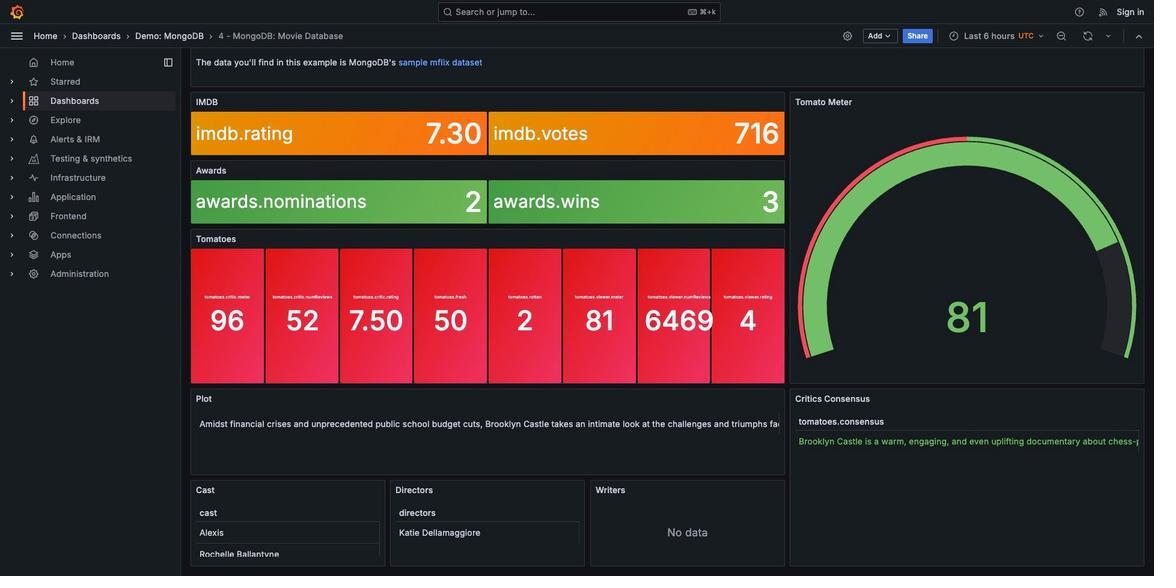 Task type: describe. For each thing, give the bounding box(es) containing it.
expand section alerts & irm image
[[7, 135, 17, 144]]

expand section frontend image
[[7, 212, 17, 221]]

grafana image
[[10, 5, 24, 19]]

undock menu image
[[164, 58, 173, 67]]

dashboard settings image
[[843, 30, 854, 41]]

auto refresh turned off. choose refresh time interval image
[[1104, 31, 1114, 41]]

expand section testing & synthetics image
[[7, 154, 17, 164]]

expand section infrastructure image
[[7, 173, 17, 183]]

navigation element
[[0, 48, 180, 293]]



Task type: locate. For each thing, give the bounding box(es) containing it.
expand section explore image
[[7, 115, 17, 125]]

expand section starred image
[[7, 77, 17, 87]]

zoom out time range image
[[1057, 30, 1067, 41]]

cell
[[196, 414, 780, 435], [796, 431, 1140, 452], [196, 523, 380, 544], [396, 523, 580, 544], [196, 544, 380, 565]]

help image
[[1075, 6, 1086, 17]]

expand section connections image
[[7, 231, 17, 241]]

expand section dashboards image
[[7, 96, 17, 106]]

refresh dashboard image
[[1083, 30, 1094, 41]]

news image
[[1099, 6, 1110, 17]]

expand section apps image
[[7, 250, 17, 260]]

expand section application image
[[7, 192, 17, 202]]

expand section administration image
[[7, 269, 17, 279]]

close menu image
[[10, 29, 24, 43]]



Task type: vqa. For each thing, say whether or not it's contained in the screenshot.
Expand section Connections 'icon'
yes



